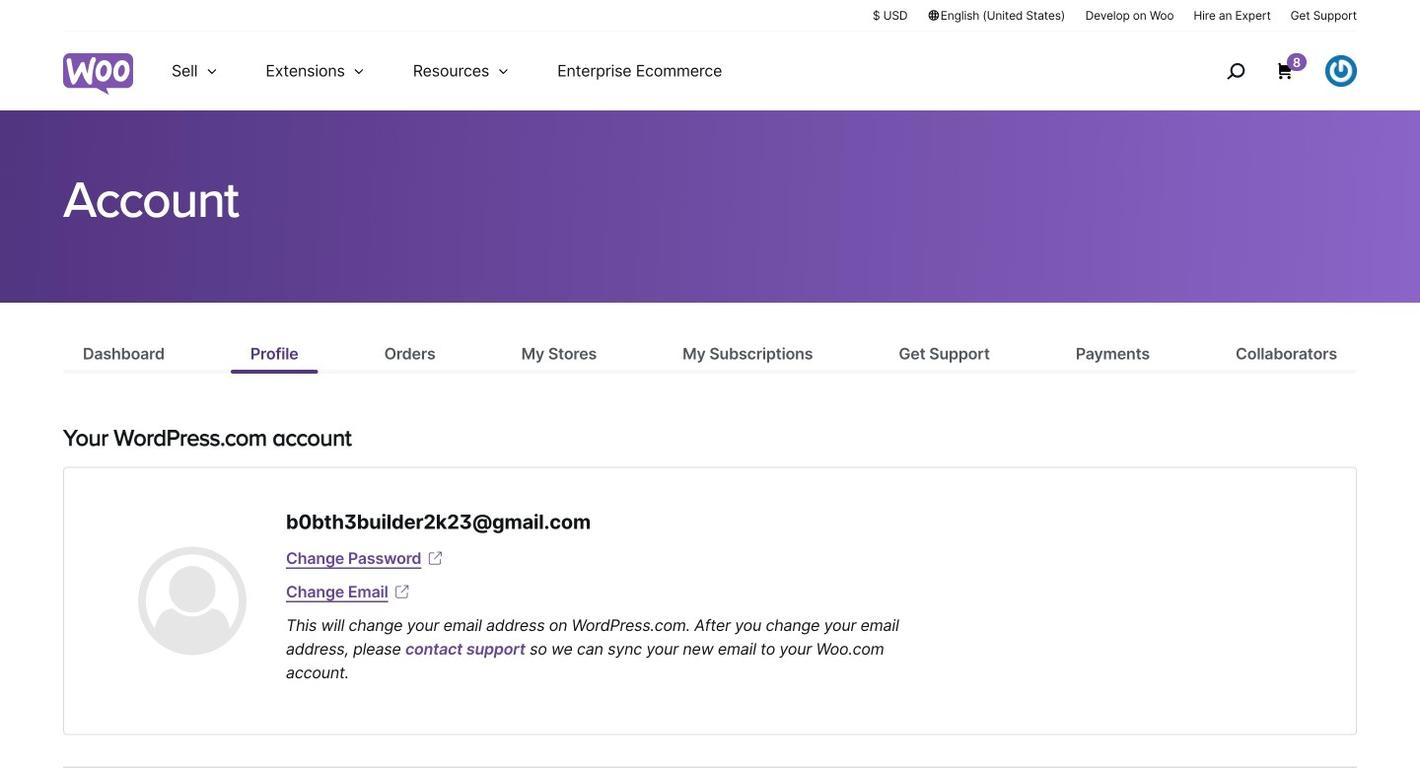 Task type: vqa. For each thing, say whether or not it's contained in the screenshot.
the top external link image
yes



Task type: locate. For each thing, give the bounding box(es) containing it.
search image
[[1220, 55, 1251, 87]]

external link image
[[425, 549, 445, 568]]



Task type: describe. For each thing, give the bounding box(es) containing it.
open account menu image
[[1325, 55, 1357, 87]]

service navigation menu element
[[1184, 39, 1357, 103]]

external link image
[[392, 582, 412, 602]]

gravatar image image
[[138, 547, 247, 655]]



